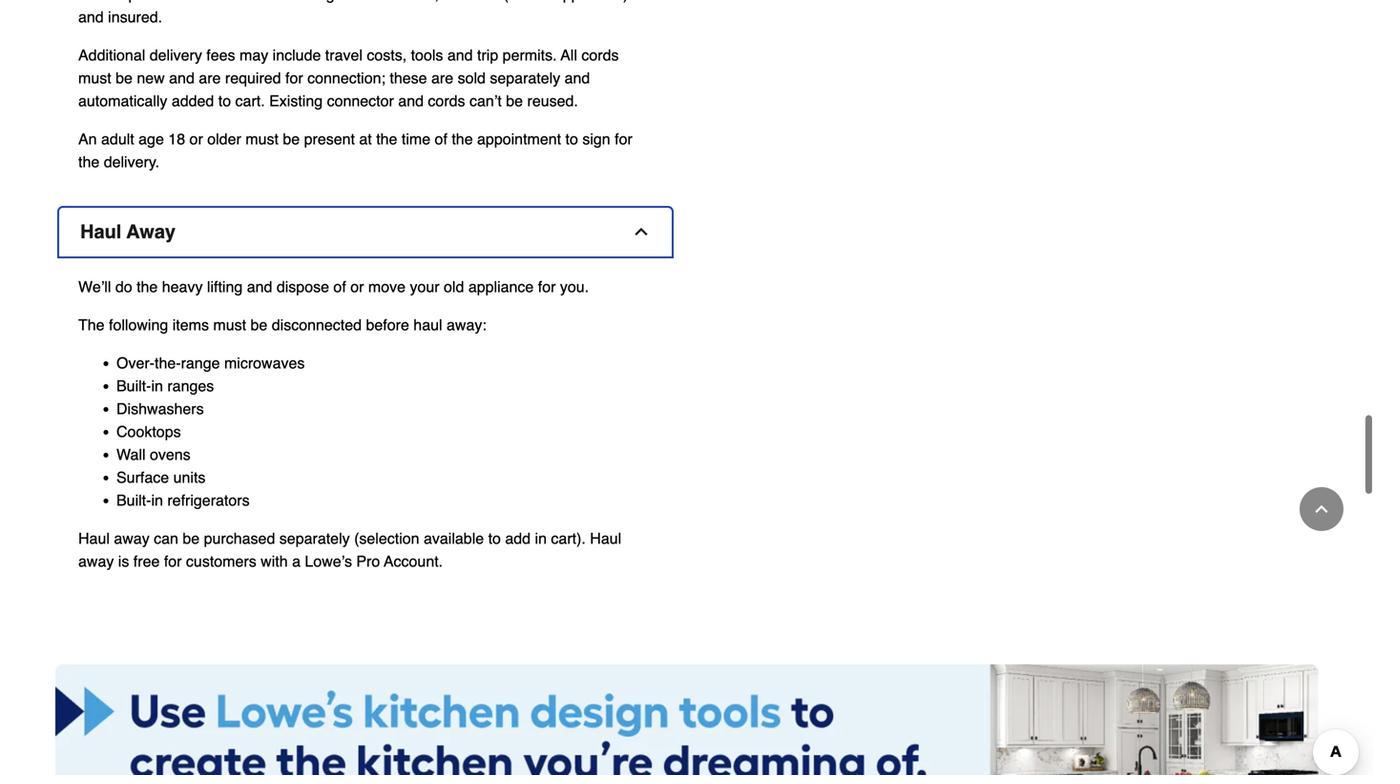 Task type: locate. For each thing, give the bounding box(es) containing it.
2 vertical spatial in
[[535, 530, 547, 548]]

costs,
[[367, 46, 407, 64]]

additional delivery fees may include travel costs, tools and trip permits. all cords must be new and are required for connection; these are sold separately and automatically added to cart. existing connector and cords can't be reused.
[[78, 46, 619, 110]]

for right sign
[[615, 130, 633, 148]]

automatically
[[78, 92, 167, 110]]

for up existing
[[285, 69, 303, 87]]

in
[[151, 378, 163, 395], [151, 492, 163, 510], [535, 530, 547, 548]]

additional
[[78, 46, 145, 64]]

of
[[435, 130, 448, 148], [334, 278, 346, 296]]

0 vertical spatial of
[[435, 130, 448, 148]]

the-
[[155, 355, 181, 372]]

2 horizontal spatial to
[[566, 130, 578, 148]]

1 vertical spatial haul
[[78, 530, 110, 548]]

for
[[285, 69, 303, 87], [615, 130, 633, 148], [538, 278, 556, 296], [164, 553, 182, 571]]

scroll to top element
[[1300, 488, 1344, 532]]

and up additional
[[78, 8, 104, 26]]

1 vertical spatial built-
[[116, 492, 151, 510]]

sold
[[458, 69, 486, 87]]

1 vertical spatial cords
[[428, 92, 465, 110]]

are down fees
[[199, 69, 221, 87]]

are right contractors
[[268, 0, 290, 3]]

away
[[114, 530, 150, 548], [78, 553, 114, 571]]

or inside an adult age 18 or older must be present at the time of the appointment to sign for the delivery.
[[189, 130, 203, 148]]

pro
[[356, 553, 380, 571]]

must down the lifting
[[213, 317, 246, 334]]

in right add
[[535, 530, 547, 548]]

separately down permits.
[[490, 69, 560, 87]]

of right dispose
[[334, 278, 346, 296]]

be up microwaves
[[251, 317, 268, 334]]

in down surface
[[151, 492, 163, 510]]

delivery
[[150, 46, 202, 64]]

and
[[78, 8, 104, 26], [447, 46, 473, 64], [169, 69, 195, 87], [565, 69, 590, 87], [398, 92, 424, 110], [247, 278, 272, 296]]

haul for haul away can be purchased separately (selection available to add in cart). haul away is free for customers with a lowe's pro account.
[[78, 530, 110, 548]]

be left present
[[283, 130, 300, 148]]

background
[[294, 0, 374, 3]]

can't
[[470, 92, 502, 110]]

added
[[172, 92, 214, 110]]

delivery.
[[104, 153, 159, 171]]

the down the an
[[78, 153, 99, 171]]

or left move
[[350, 278, 364, 296]]

2 built- from the top
[[116, 492, 151, 510]]

must inside additional delivery fees may include travel costs, tools and trip permits. all cords must be new and are required for connection; these are sold separately and automatically added to cart. existing connector and cords can't be reused.
[[78, 69, 111, 87]]

separately up lowe's
[[279, 530, 350, 548]]

away left is
[[78, 553, 114, 571]]

1 horizontal spatial to
[[488, 530, 501, 548]]

can
[[154, 530, 178, 548]]

all left independent
[[78, 0, 95, 3]]

0 horizontal spatial all
[[78, 0, 95, 3]]

haul inside haul away can be purchased separately (selection available to add in cart). haul away is free for customers with a lowe's pro account.
[[78, 530, 110, 548]]

move
[[368, 278, 406, 296]]

time
[[402, 130, 431, 148]]

customers
[[186, 553, 256, 571]]

0 horizontal spatial are
[[199, 69, 221, 87]]

haul
[[80, 221, 122, 243], [78, 530, 110, 548]]

required
[[225, 69, 281, 87]]

haul
[[414, 317, 442, 334]]

tools
[[411, 46, 443, 64]]

1 vertical spatial must
[[246, 130, 279, 148]]

chevron up image inside scroll to top element
[[1312, 500, 1331, 519]]

0 vertical spatial in
[[151, 378, 163, 395]]

cords down sold
[[428, 92, 465, 110]]

haul away can be purchased separately (selection available to add in cart). haul away is free for customers with a lowe's pro account.
[[78, 530, 622, 571]]

built- down over-
[[116, 378, 151, 395]]

0 vertical spatial to
[[218, 92, 231, 110]]

we'll
[[78, 278, 111, 296]]

an
[[78, 130, 97, 148]]

0 vertical spatial must
[[78, 69, 111, 87]]

and down these
[[398, 92, 424, 110]]

be right the can
[[183, 530, 200, 548]]

built-
[[116, 378, 151, 395], [116, 492, 151, 510]]

1 vertical spatial separately
[[279, 530, 350, 548]]

heavy
[[162, 278, 203, 296]]

an adult age 18 or older must be present at the time of the appointment to sign for the delivery.
[[78, 130, 633, 171]]

0 vertical spatial separately
[[490, 69, 560, 87]]

the following items must be disconnected before haul away:
[[78, 317, 487, 334]]

1 vertical spatial chevron up image
[[1312, 500, 1331, 519]]

0 vertical spatial cords
[[582, 46, 619, 64]]

chevron up image
[[632, 223, 651, 242], [1312, 500, 1331, 519]]

of inside an adult age 18 or older must be present at the time of the appointment to sign for the delivery.
[[435, 130, 448, 148]]

for inside additional delivery fees may include travel costs, tools and trip permits. all cords must be new and are required for connection; these are sold separately and automatically added to cart. existing connector and cords can't be reused.
[[285, 69, 303, 87]]

be right can't
[[506, 92, 523, 110]]

we'll do the heavy lifting and dispose of or move your old appliance for you.
[[78, 278, 589, 296]]

1 vertical spatial to
[[566, 130, 578, 148]]

0 vertical spatial built-
[[116, 378, 151, 395]]

haul away button
[[59, 208, 672, 257]]

purchased
[[204, 530, 275, 548]]

1 horizontal spatial are
[[268, 0, 290, 3]]

add
[[505, 530, 531, 548]]

surface
[[116, 469, 169, 487]]

all
[[78, 0, 95, 3], [561, 46, 577, 64]]

1 horizontal spatial separately
[[490, 69, 560, 87]]

0 horizontal spatial cords
[[428, 92, 465, 110]]

to left add
[[488, 530, 501, 548]]

connector
[[327, 92, 394, 110]]

to left cart.
[[218, 92, 231, 110]]

over-
[[116, 355, 155, 372]]

0 vertical spatial chevron up image
[[632, 223, 651, 242]]

for inside haul away can be purchased separately (selection available to add in cart). haul away is free for customers with a lowe's pro account.
[[164, 553, 182, 571]]

(selection
[[354, 530, 420, 548]]

haul inside button
[[80, 221, 122, 243]]

for down the can
[[164, 553, 182, 571]]

you.
[[560, 278, 589, 296]]

1 horizontal spatial or
[[350, 278, 364, 296]]

0 horizontal spatial chevron up image
[[632, 223, 651, 242]]

haul for haul away
[[80, 221, 122, 243]]

0 horizontal spatial to
[[218, 92, 231, 110]]

in up dishwashers
[[151, 378, 163, 395]]

of right time
[[435, 130, 448, 148]]

must right older
[[246, 130, 279, 148]]

0 vertical spatial or
[[189, 130, 203, 148]]

to inside haul away can be purchased separately (selection available to add in cart). haul away is free for customers with a lowe's pro account.
[[488, 530, 501, 548]]

built- down surface
[[116, 492, 151, 510]]

are
[[268, 0, 290, 3], [199, 69, 221, 87], [431, 69, 453, 87]]

1 horizontal spatial cords
[[582, 46, 619, 64]]

account.
[[384, 553, 443, 571]]

for left you.
[[538, 278, 556, 296]]

must down additional
[[78, 69, 111, 87]]

0 vertical spatial all
[[78, 0, 95, 3]]

to left sign
[[566, 130, 578, 148]]

must inside an adult age 18 or older must be present at the time of the appointment to sign for the delivery.
[[246, 130, 279, 148]]

away up is
[[114, 530, 150, 548]]

all independent contractors are background checked, licensed (where applicable) and insured.
[[78, 0, 628, 26]]

away:
[[447, 317, 487, 334]]

(where
[[504, 0, 550, 3]]

2 vertical spatial to
[[488, 530, 501, 548]]

separately
[[490, 69, 560, 87], [279, 530, 350, 548]]

these
[[390, 69, 427, 87]]

0 vertical spatial haul
[[80, 221, 122, 243]]

and up reused.
[[565, 69, 590, 87]]

lowe's
[[305, 553, 352, 571]]

cart). haul
[[551, 530, 622, 548]]

available
[[424, 530, 484, 548]]

haul left away
[[80, 221, 122, 243]]

before
[[366, 317, 409, 334]]

disconnected
[[272, 317, 362, 334]]

1 horizontal spatial chevron up image
[[1312, 500, 1331, 519]]

or right 18
[[189, 130, 203, 148]]

are down tools
[[431, 69, 453, 87]]

1 horizontal spatial all
[[561, 46, 577, 64]]

cords down applicable)
[[582, 46, 619, 64]]

items
[[172, 317, 209, 334]]

1 vertical spatial away
[[78, 553, 114, 571]]

the right at
[[376, 130, 397, 148]]

1 vertical spatial all
[[561, 46, 577, 64]]

dispose
[[277, 278, 329, 296]]

0 horizontal spatial or
[[189, 130, 203, 148]]

1 horizontal spatial of
[[435, 130, 448, 148]]

all right permits.
[[561, 46, 577, 64]]

or
[[189, 130, 203, 148], [350, 278, 364, 296]]

0 horizontal spatial separately
[[279, 530, 350, 548]]

all inside additional delivery fees may include travel costs, tools and trip permits. all cords must be new and are required for connection; these are sold separately and automatically added to cart. existing connector and cords can't be reused.
[[561, 46, 577, 64]]

0 horizontal spatial of
[[334, 278, 346, 296]]

must
[[78, 69, 111, 87], [246, 130, 279, 148], [213, 317, 246, 334]]

haul left the can
[[78, 530, 110, 548]]



Task type: vqa. For each thing, say whether or not it's contained in the screenshot.
like
no



Task type: describe. For each thing, give the bounding box(es) containing it.
trip
[[477, 46, 498, 64]]

microwaves
[[224, 355, 305, 372]]

connection;
[[307, 69, 386, 87]]

contractors
[[188, 0, 263, 3]]

present
[[304, 130, 355, 148]]

be up automatically on the top
[[116, 69, 133, 87]]

for inside an adult age 18 or older must be present at the time of the appointment to sign for the delivery.
[[615, 130, 633, 148]]

and right the lifting
[[247, 278, 272, 296]]

appointment
[[477, 130, 561, 148]]

adult
[[101, 130, 134, 148]]

ranges
[[167, 378, 214, 395]]

range
[[181, 355, 220, 372]]

old
[[444, 278, 464, 296]]

1 vertical spatial of
[[334, 278, 346, 296]]

include
[[273, 46, 321, 64]]

and down delivery at the top left
[[169, 69, 195, 87]]

reused.
[[527, 92, 578, 110]]

to inside an adult age 18 or older must be present at the time of the appointment to sign for the delivery.
[[566, 130, 578, 148]]

appliance
[[468, 278, 534, 296]]

the down can't
[[452, 130, 473, 148]]

with
[[261, 553, 288, 571]]

cart.
[[235, 92, 265, 110]]

do
[[115, 278, 132, 296]]

and up sold
[[447, 46, 473, 64]]

older
[[207, 130, 241, 148]]

1 vertical spatial or
[[350, 278, 364, 296]]

1 built- from the top
[[116, 378, 151, 395]]

free
[[133, 553, 160, 571]]

independent
[[99, 0, 184, 3]]

be inside an adult age 18 or older must be present at the time of the appointment to sign for the delivery.
[[283, 130, 300, 148]]

licensed
[[443, 0, 499, 3]]

use lowe's kitchen design tools to create the kitchen you're dreaming of. get started. image
[[55, 665, 1319, 776]]

permits.
[[503, 46, 557, 64]]

fees
[[206, 46, 235, 64]]

haul away
[[80, 221, 176, 243]]

the
[[78, 317, 105, 334]]

away
[[126, 221, 176, 243]]

units
[[173, 469, 206, 487]]

travel
[[325, 46, 363, 64]]

in inside haul away can be purchased separately (selection available to add in cart). haul away is free for customers with a lowe's pro account.
[[535, 530, 547, 548]]

18
[[168, 130, 185, 148]]

applicable)
[[554, 0, 628, 3]]

cooktops
[[116, 423, 181, 441]]

chevron up image inside the haul away button
[[632, 223, 651, 242]]

all inside the all independent contractors are background checked, licensed (where applicable) and insured.
[[78, 0, 95, 3]]

2 vertical spatial must
[[213, 317, 246, 334]]

ovens
[[150, 446, 191, 464]]

2 horizontal spatial are
[[431, 69, 453, 87]]

are inside the all independent contractors are background checked, licensed (where applicable) and insured.
[[268, 0, 290, 3]]

separately inside haul away can be purchased separately (selection available to add in cart). haul away is free for customers with a lowe's pro account.
[[279, 530, 350, 548]]

1 vertical spatial in
[[151, 492, 163, 510]]

insured.
[[108, 8, 162, 26]]

to inside additional delivery fees may include travel costs, tools and trip permits. all cords must be new and are required for connection; these are sold separately and automatically added to cart. existing connector and cords can't be reused.
[[218, 92, 231, 110]]

be inside haul away can be purchased separately (selection available to add in cart). haul away is free for customers with a lowe's pro account.
[[183, 530, 200, 548]]

refrigerators
[[167, 492, 250, 510]]

existing
[[269, 92, 323, 110]]

age
[[139, 130, 164, 148]]

sign
[[583, 130, 611, 148]]

at
[[359, 130, 372, 148]]

0 vertical spatial away
[[114, 530, 150, 548]]

separately inside additional delivery fees may include travel costs, tools and trip permits. all cords must be new and are required for connection; these are sold separately and automatically added to cart. existing connector and cords can't be reused.
[[490, 69, 560, 87]]

may
[[240, 46, 268, 64]]

your
[[410, 278, 440, 296]]

and inside the all independent contractors are background checked, licensed (where applicable) and insured.
[[78, 8, 104, 26]]

over-the-range microwaves built-in ranges dishwashers cooktops wall ovens surface units built-in refrigerators
[[116, 355, 305, 510]]

is
[[118, 553, 129, 571]]

new
[[137, 69, 165, 87]]

the right do
[[137, 278, 158, 296]]

wall
[[116, 446, 146, 464]]

checked,
[[378, 0, 439, 3]]

dishwashers
[[116, 401, 204, 418]]

following
[[109, 317, 168, 334]]

lifting
[[207, 278, 243, 296]]

a
[[292, 553, 301, 571]]



